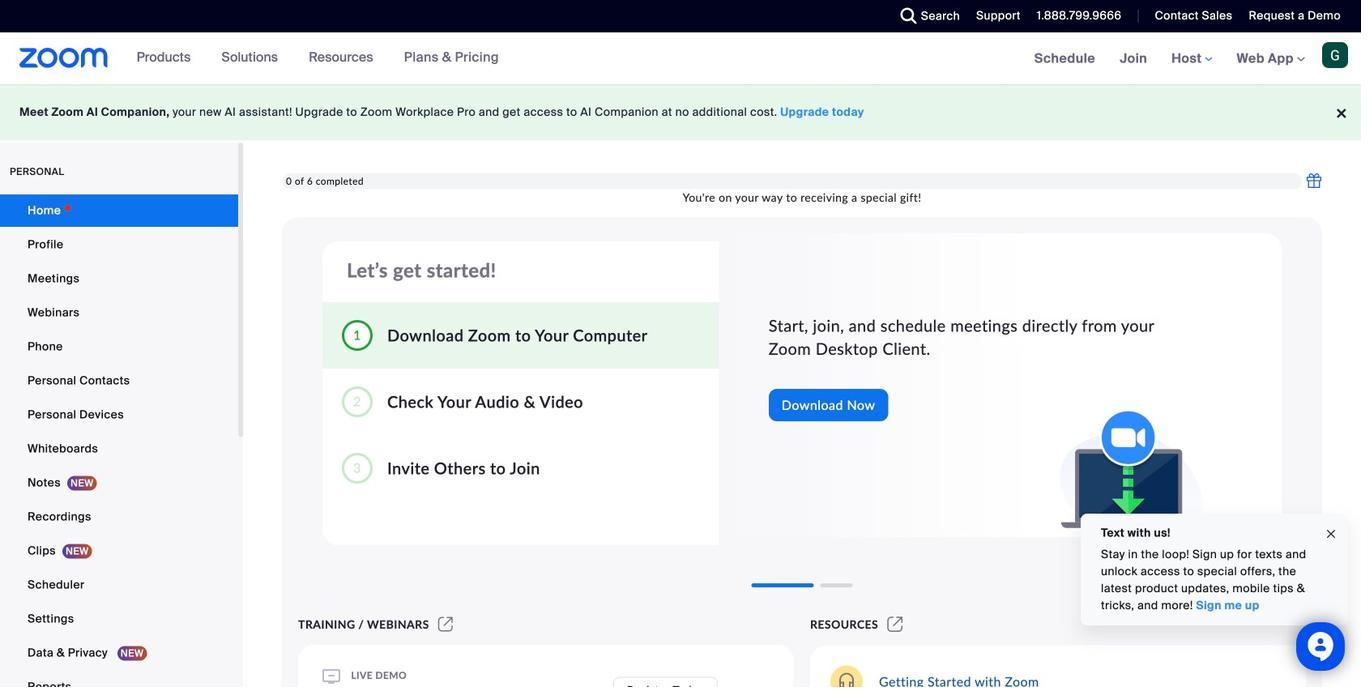 Task type: describe. For each thing, give the bounding box(es) containing it.
meetings navigation
[[1022, 32, 1361, 85]]

close image
[[1325, 525, 1338, 543]]

window new image
[[885, 618, 906, 631]]

profile picture image
[[1323, 42, 1348, 68]]

product information navigation
[[124, 32, 511, 84]]



Task type: locate. For each thing, give the bounding box(es) containing it.
zoom logo image
[[19, 48, 108, 68]]

banner
[[0, 32, 1361, 85]]

footer
[[0, 84, 1361, 140]]

personal menu menu
[[0, 194, 238, 687]]

window new image
[[436, 618, 456, 631]]



Task type: vqa. For each thing, say whether or not it's contained in the screenshot.
'Zoom Logo' at top
yes



